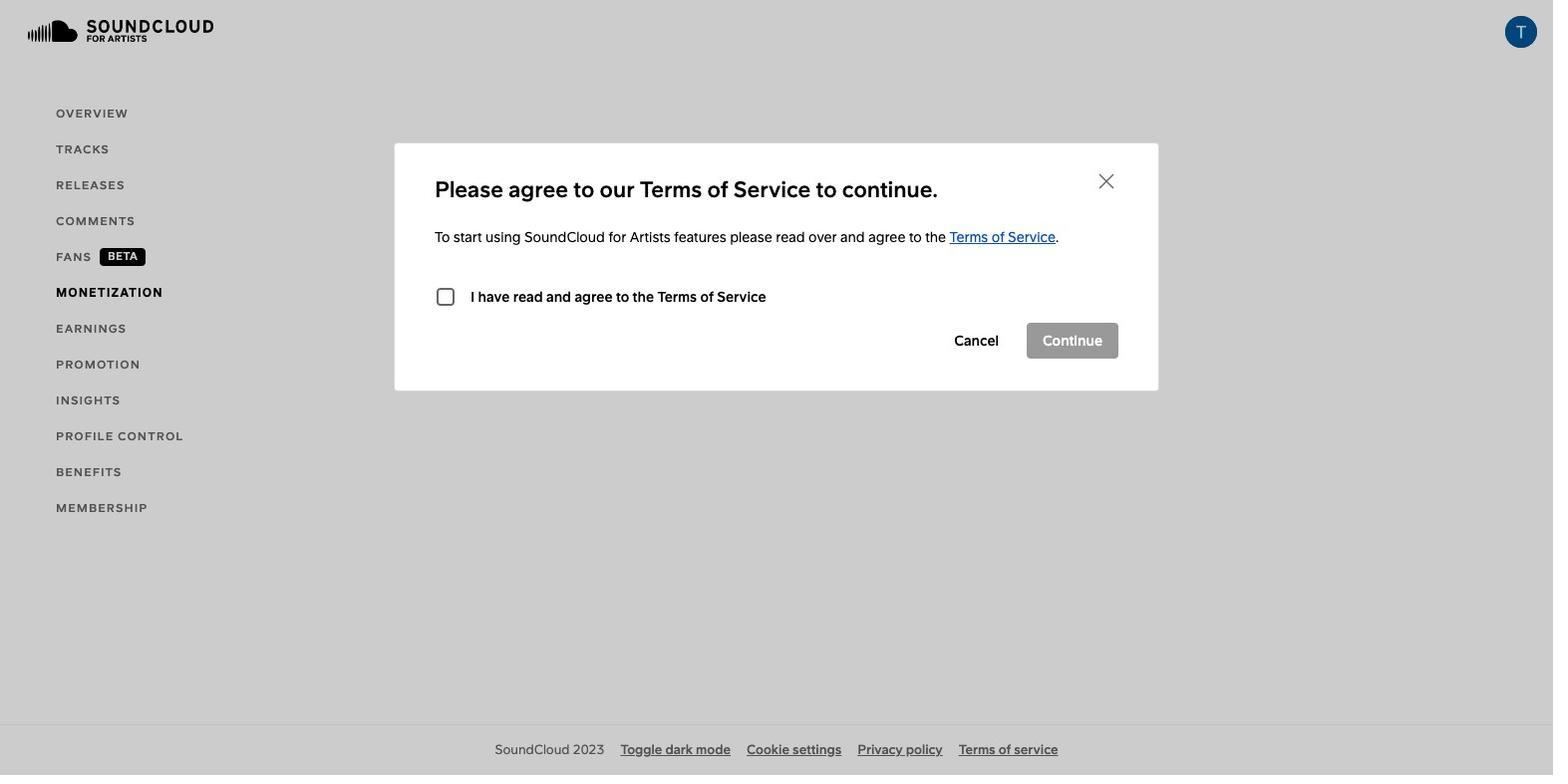 Task type: vqa. For each thing, say whether or not it's contained in the screenshot.
Using
yes



Task type: locate. For each thing, give the bounding box(es) containing it.
please
[[435, 176, 503, 202]]

0 horizontal spatial agree
[[509, 176, 568, 202]]

to start using soundcloud for artists features please read over and agree to the terms of service .
[[435, 229, 1059, 245]]

read
[[776, 229, 805, 245], [513, 289, 543, 305]]

1 horizontal spatial agree
[[575, 289, 613, 305]]

of up the features
[[707, 176, 729, 202]]

the down "artists"
[[633, 289, 654, 305]]

to up over
[[816, 176, 837, 202]]

read left over
[[776, 229, 805, 245]]

to
[[435, 229, 450, 245]]

and right over
[[841, 229, 865, 245]]

service
[[734, 176, 811, 202], [1008, 229, 1056, 245], [717, 289, 766, 305]]

of down the features
[[700, 289, 714, 305]]

0 vertical spatial soundcloud
[[524, 229, 605, 245]]

of
[[707, 176, 729, 202], [992, 229, 1005, 245], [700, 289, 714, 305], [999, 743, 1011, 758]]

privacy policy
[[858, 743, 943, 758]]

agree up using
[[509, 176, 568, 202]]

2023
[[573, 743, 605, 758]]

1 vertical spatial and
[[546, 289, 571, 305]]

agree
[[509, 176, 568, 202], [869, 229, 906, 245], [575, 289, 613, 305]]

soundcloud left 2023
[[495, 743, 570, 758]]

0 horizontal spatial the
[[633, 289, 654, 305]]

2 vertical spatial agree
[[575, 289, 613, 305]]

cookie settings
[[747, 743, 842, 758]]

1 vertical spatial soundcloud
[[495, 743, 570, 758]]

0 vertical spatial and
[[841, 229, 865, 245]]

0 vertical spatial agree
[[509, 176, 568, 202]]

.
[[1056, 229, 1059, 245]]

the down continue.
[[926, 229, 946, 245]]

the
[[926, 229, 946, 245], [633, 289, 654, 305]]

terms up "artists"
[[640, 176, 702, 202]]

soundcloud
[[524, 229, 605, 245], [495, 743, 570, 758]]

to
[[574, 176, 595, 202], [816, 176, 837, 202], [909, 229, 922, 245], [616, 289, 629, 305]]

terms
[[640, 176, 702, 202], [950, 229, 988, 245], [657, 289, 697, 305], [959, 743, 996, 758]]

2 vertical spatial service
[[717, 289, 766, 305]]

0 horizontal spatial read
[[513, 289, 543, 305]]

1 horizontal spatial read
[[776, 229, 805, 245]]

continue.
[[842, 176, 938, 202]]

2 horizontal spatial agree
[[869, 229, 906, 245]]

to down for
[[616, 289, 629, 305]]

settings
[[793, 743, 842, 758]]

terms left .
[[950, 229, 988, 245]]

to left our
[[574, 176, 595, 202]]

0 vertical spatial the
[[926, 229, 946, 245]]

toggle
[[621, 743, 662, 758]]

terms of service link
[[959, 742, 1058, 760]]

1 vertical spatial the
[[633, 289, 654, 305]]

terms of service
[[959, 743, 1058, 758]]

continue
[[1043, 333, 1103, 349]]

terms right policy
[[959, 743, 996, 758]]

and right have
[[546, 289, 571, 305]]

0 vertical spatial service
[[734, 176, 811, 202]]

read right have
[[513, 289, 543, 305]]

policy
[[906, 743, 943, 758]]

and
[[841, 229, 865, 245], [546, 289, 571, 305]]

1 horizontal spatial and
[[841, 229, 865, 245]]

agree down for
[[575, 289, 613, 305]]

dark
[[665, 743, 693, 758]]

soundcloud left for
[[524, 229, 605, 245]]

agree down continue.
[[869, 229, 906, 245]]



Task type: describe. For each thing, give the bounding box(es) containing it.
of left .
[[992, 229, 1005, 245]]

to down continue.
[[909, 229, 922, 245]]

for
[[609, 229, 626, 245]]

toggle dark mode
[[621, 743, 731, 758]]

i
[[471, 289, 475, 305]]

soundcloud 2023
[[495, 743, 605, 758]]

terms of service link
[[950, 229, 1056, 245]]

privacy policy link
[[858, 742, 943, 760]]

service
[[1014, 743, 1058, 758]]

using
[[486, 229, 521, 245]]

1 vertical spatial agree
[[869, 229, 906, 245]]

cookie settings button
[[747, 742, 842, 760]]

start
[[453, 229, 482, 245]]

mode
[[696, 743, 731, 758]]

features
[[674, 229, 727, 245]]

close image
[[1095, 169, 1119, 193]]

artists
[[630, 229, 671, 245]]

of left service on the bottom right of page
[[999, 743, 1011, 758]]

privacy
[[858, 743, 903, 758]]

over
[[809, 229, 837, 245]]

please agree to our terms of service to continue.
[[435, 176, 938, 202]]

0 horizontal spatial and
[[546, 289, 571, 305]]

have
[[478, 289, 510, 305]]

continue button
[[1027, 323, 1119, 358]]

please
[[730, 229, 773, 245]]

toggle dark mode button
[[621, 742, 731, 760]]

i have read and agree to the terms of service
[[471, 289, 766, 305]]

our
[[600, 176, 635, 202]]

cookie
[[747, 743, 790, 758]]

1 horizontal spatial the
[[926, 229, 946, 245]]

cancel button
[[939, 323, 1015, 358]]

terms down the features
[[657, 289, 697, 305]]

1 vertical spatial read
[[513, 289, 543, 305]]

1 vertical spatial service
[[1008, 229, 1056, 245]]

0 vertical spatial read
[[776, 229, 805, 245]]

cancel
[[955, 333, 999, 349]]



